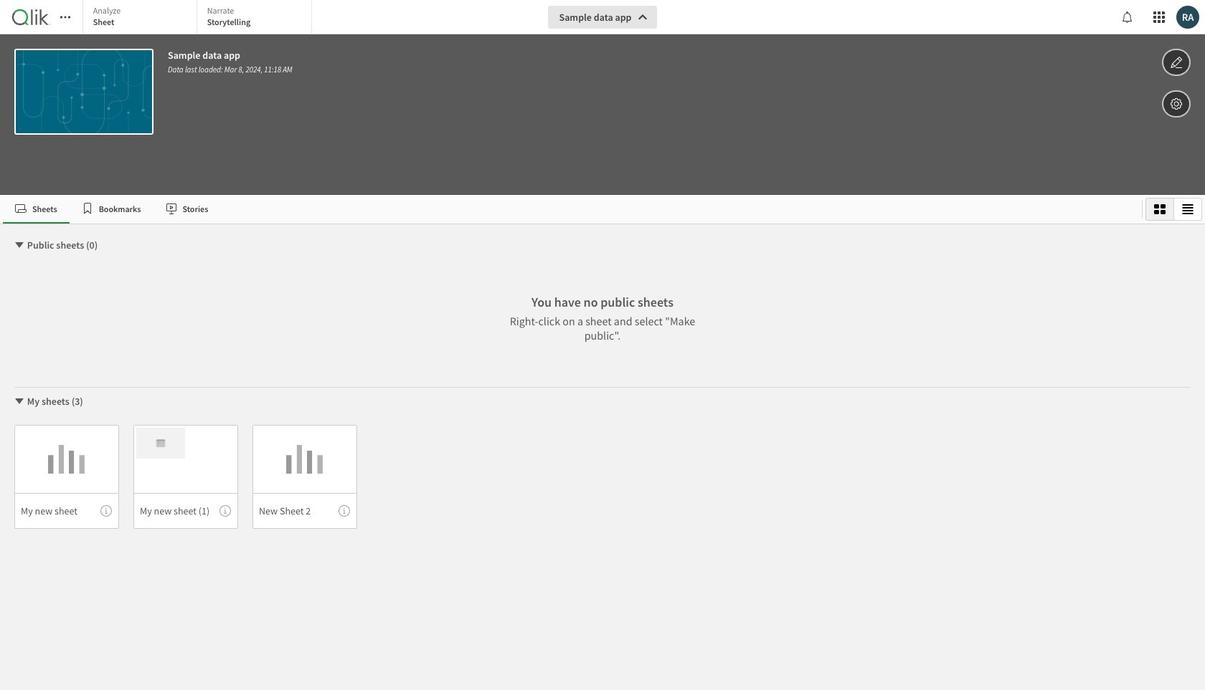 Task type: vqa. For each thing, say whether or not it's contained in the screenshot.
group
yes



Task type: locate. For each thing, give the bounding box(es) containing it.
1 tooltip from the left
[[100, 506, 112, 517]]

collapse image
[[14, 396, 25, 407]]

0 horizontal spatial tooltip
[[100, 506, 112, 517]]

tab list
[[82, 0, 315, 36], [3, 195, 1136, 224]]

1 menu item from the left
[[14, 494, 119, 529]]

tooltip for 'new sheet 2 sheet is selected. press the spacebar or enter key to open new sheet 2 sheet. use the right and left arrow keys to navigate.' element
[[339, 506, 350, 517]]

tooltip for my new sheet sheet is selected. press the spacebar or enter key to open my new sheet sheet. use the right and left arrow keys to navigate. 'element'
[[100, 506, 112, 517]]

menu item for 'new sheet 2 sheet is selected. press the spacebar or enter key to open new sheet 2 sheet. use the right and left arrow keys to navigate.' element
[[253, 494, 357, 529]]

application
[[0, 0, 1205, 691]]

app options image
[[1170, 95, 1183, 113]]

2 menu item from the left
[[133, 494, 238, 529]]

2 horizontal spatial tooltip
[[339, 506, 350, 517]]

0 vertical spatial tab list
[[82, 0, 315, 36]]

grid view image
[[1154, 204, 1166, 215]]

tooltip inside 'my new sheet (1) sheet is selected. press the spacebar or enter key to open my new sheet (1) sheet. use the right and left arrow keys to navigate.' element
[[220, 506, 231, 517]]

group
[[1146, 198, 1202, 221]]

tooltip inside 'new sheet 2 sheet is selected. press the spacebar or enter key to open new sheet 2 sheet. use the right and left arrow keys to navigate.' element
[[339, 506, 350, 517]]

2 tooltip from the left
[[220, 506, 231, 517]]

menu item for my new sheet sheet is selected. press the spacebar or enter key to open my new sheet sheet. use the right and left arrow keys to navigate. 'element'
[[14, 494, 119, 529]]

tooltip
[[100, 506, 112, 517], [220, 506, 231, 517], [339, 506, 350, 517]]

menu item
[[14, 494, 119, 529], [133, 494, 238, 529], [253, 494, 357, 529]]

1 horizontal spatial tooltip
[[220, 506, 231, 517]]

3 menu item from the left
[[253, 494, 357, 529]]

tooltip for 'my new sheet (1) sheet is selected. press the spacebar or enter key to open my new sheet (1) sheet. use the right and left arrow keys to navigate.' element
[[220, 506, 231, 517]]

2 horizontal spatial menu item
[[253, 494, 357, 529]]

toolbar
[[0, 0, 1205, 195]]

tooltip inside my new sheet sheet is selected. press the spacebar or enter key to open my new sheet sheet. use the right and left arrow keys to navigate. 'element'
[[100, 506, 112, 517]]

1 horizontal spatial menu item
[[133, 494, 238, 529]]

0 horizontal spatial menu item
[[14, 494, 119, 529]]

3 tooltip from the left
[[339, 506, 350, 517]]



Task type: describe. For each thing, give the bounding box(es) containing it.
edit image
[[1170, 54, 1183, 71]]

my new sheet (1) sheet is selected. press the spacebar or enter key to open my new sheet (1) sheet. use the right and left arrow keys to navigate. element
[[133, 425, 238, 529]]

list view image
[[1182, 204, 1194, 215]]

collapse image
[[14, 240, 25, 251]]

1 vertical spatial tab list
[[3, 195, 1136, 224]]

my new sheet sheet is selected. press the spacebar or enter key to open my new sheet sheet. use the right and left arrow keys to navigate. element
[[14, 425, 119, 529]]

menu item for 'my new sheet (1) sheet is selected. press the spacebar or enter key to open my new sheet (1) sheet. use the right and left arrow keys to navigate.' element
[[133, 494, 238, 529]]

new sheet 2 sheet is selected. press the spacebar or enter key to open new sheet 2 sheet. use the right and left arrow keys to navigate. element
[[253, 425, 357, 529]]



